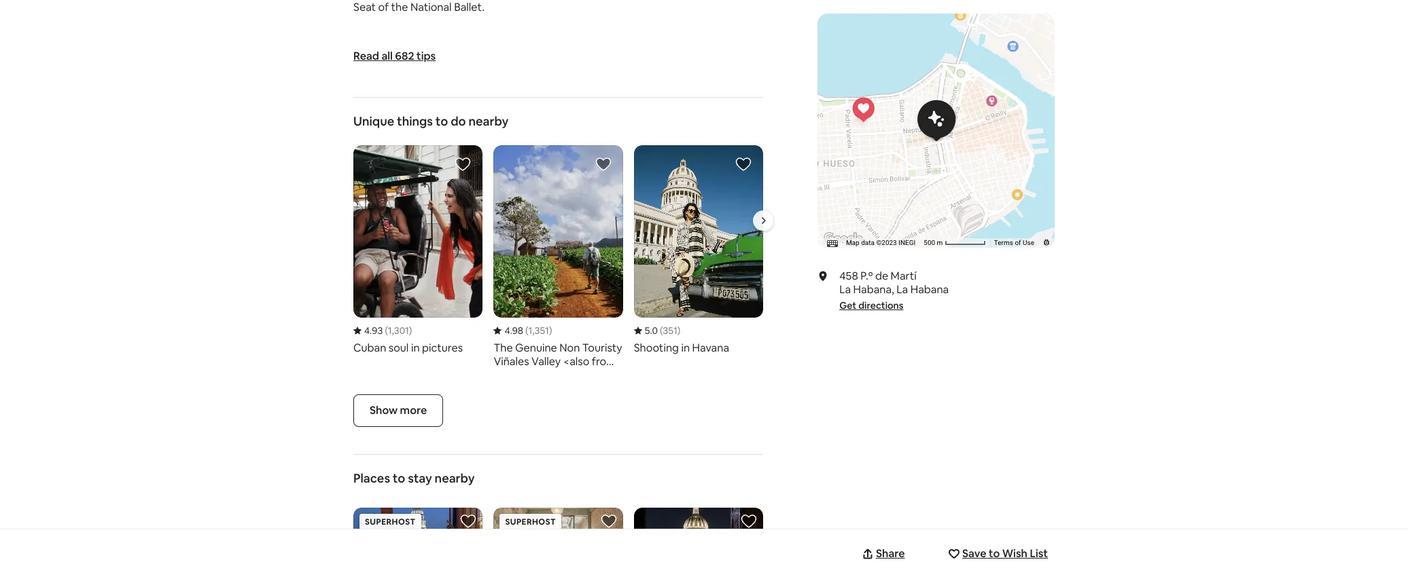 Task type: vqa. For each thing, say whether or not it's contained in the screenshot.
"1,301" on the left bottom of the page
yes



Task type: locate. For each thing, give the bounding box(es) containing it.
p.º
[[861, 269, 873, 283]]

save this experience image inside the cuban soul in pictures group
[[455, 157, 471, 173]]

(
[[385, 325, 388, 337], [526, 325, 529, 337], [660, 325, 663, 337]]

la up get
[[840, 283, 851, 297]]

nearby
[[469, 114, 509, 129], [435, 471, 475, 487]]

national
[[411, 0, 452, 15]]

0 horizontal spatial )
[[409, 325, 412, 337]]

habana
[[911, 283, 949, 297]]

0 vertical spatial to
[[436, 114, 448, 129]]

rating 4.93 out of 5; 1,301 reviews image
[[354, 325, 412, 337]]

report errors in the road map or imagery to google image
[[1043, 239, 1051, 247]]

3 ( from the left
[[660, 325, 663, 337]]

1 vertical spatial of
[[1015, 239, 1021, 247]]

1 la from the left
[[840, 283, 851, 297]]

1 horizontal spatial )
[[549, 325, 552, 337]]

( right 5.0
[[660, 325, 663, 337]]

save this experience image
[[455, 157, 471, 173], [736, 157, 752, 173]]

) inside the cuban soul in pictures group
[[409, 325, 412, 337]]

of
[[378, 0, 389, 15], [1015, 239, 1021, 247]]

to left do at top
[[436, 114, 448, 129]]

add listing to a list image
[[601, 514, 617, 530], [741, 514, 757, 530]]

martí
[[891, 269, 917, 283]]

) inside shooting in havana group
[[678, 325, 681, 337]]

2 ( from the left
[[526, 325, 529, 337]]

458
[[840, 269, 858, 283]]

) right 4.93
[[409, 325, 412, 337]]

1 vertical spatial to
[[393, 471, 405, 487]]

save this experience image for 4.93 ( 1,301 )
[[455, 157, 471, 173]]

( inside shooting in havana group
[[660, 325, 663, 337]]

of left use
[[1015, 239, 1021, 247]]

save this experience image inside shooting in havana group
[[736, 157, 752, 173]]

) for 5.0 ( 351 )
[[678, 325, 681, 337]]

share
[[876, 547, 905, 562]]

2 horizontal spatial to
[[989, 547, 1000, 562]]

show
[[370, 404, 398, 418]]

to left stay
[[393, 471, 405, 487]]

read
[[354, 49, 379, 64]]

to for save to wish list
[[989, 547, 1000, 562]]

get
[[840, 300, 857, 312]]

1 save this experience image from the left
[[455, 157, 471, 173]]

to right save
[[989, 547, 1000, 562]]

directions
[[859, 300, 904, 312]]

save to wish list button
[[946, 541, 1055, 568]]

map data ©2023 inegi
[[846, 239, 916, 247]]

more
[[400, 404, 427, 418]]

la right de
[[897, 283, 908, 297]]

show more link
[[354, 395, 443, 428]]

( right 4.93
[[385, 325, 388, 337]]

shooting in havana group
[[634, 146, 764, 360]]

0 horizontal spatial la
[[840, 283, 851, 297]]

( inside the genuine non touristy viñales valley <also from viñales> group
[[526, 325, 529, 337]]

682
[[395, 49, 414, 64]]

0 vertical spatial nearby
[[469, 114, 509, 129]]

to inside button
[[989, 547, 1000, 562]]

( inside the cuban soul in pictures group
[[385, 325, 388, 337]]

)
[[409, 325, 412, 337], [549, 325, 552, 337], [678, 325, 681, 337]]

4.98
[[505, 325, 523, 337]]

2 save this experience image from the left
[[736, 157, 752, 173]]

rating 4.98 out of 5; 1,351 reviews image
[[494, 325, 552, 337]]

to
[[436, 114, 448, 129], [393, 471, 405, 487], [989, 547, 1000, 562]]

0 horizontal spatial to
[[393, 471, 405, 487]]

la
[[840, 283, 851, 297], [897, 283, 908, 297]]

2 ) from the left
[[549, 325, 552, 337]]

save this experience image
[[595, 157, 612, 173]]

0 horizontal spatial (
[[385, 325, 388, 337]]

read all 682 tips button
[[347, 43, 443, 70]]

0 vertical spatial of
[[378, 0, 389, 15]]

5.0 ( 351 )
[[645, 325, 681, 337]]

4.98 ( 1,351 )
[[505, 325, 552, 337]]

nearby right stay
[[435, 471, 475, 487]]

list
[[1030, 547, 1048, 562]]

5.0
[[645, 325, 658, 337]]

458 p.º de martí la habana, la habana get directions
[[840, 269, 949, 312]]

terms of use link
[[994, 239, 1035, 247]]

of left the at the top left
[[378, 0, 389, 15]]

wish
[[1002, 547, 1028, 562]]

2 horizontal spatial (
[[660, 325, 663, 337]]

all
[[382, 49, 393, 64]]

use
[[1023, 239, 1035, 247]]

to for places to stay nearby
[[393, 471, 405, 487]]

3 ) from the left
[[678, 325, 681, 337]]

2 vertical spatial to
[[989, 547, 1000, 562]]

2 add listing to a list image from the left
[[741, 514, 757, 530]]

©2023
[[877, 239, 897, 247]]

1 horizontal spatial (
[[526, 325, 529, 337]]

1 horizontal spatial save this experience image
[[736, 157, 752, 173]]

2 la from the left
[[897, 283, 908, 297]]

2 horizontal spatial )
[[678, 325, 681, 337]]

4.93
[[364, 325, 383, 337]]

( right 4.98 in the bottom of the page
[[526, 325, 529, 337]]

351
[[663, 325, 678, 337]]

) right 4.98 in the bottom of the page
[[549, 325, 552, 337]]

1 horizontal spatial of
[[1015, 239, 1021, 247]]

500 m button
[[920, 239, 990, 248]]

nearby right do at top
[[469, 114, 509, 129]]

seat of the national ballet.
[[354, 0, 485, 15]]

500
[[924, 239, 936, 247]]

1 horizontal spatial add listing to a list image
[[741, 514, 757, 530]]

0 horizontal spatial save this experience image
[[455, 157, 471, 173]]

) inside the genuine non touristy viñales valley <also from viñales> group
[[549, 325, 552, 337]]

1 horizontal spatial la
[[897, 283, 908, 297]]

) right 5.0
[[678, 325, 681, 337]]

next image
[[759, 217, 768, 225]]

0 horizontal spatial add listing to a list image
[[601, 514, 617, 530]]

( for 1,351
[[526, 325, 529, 337]]

1 ( from the left
[[385, 325, 388, 337]]

show more
[[370, 404, 427, 418]]

add listing to a list image
[[460, 514, 477, 530]]

0 horizontal spatial of
[[378, 0, 389, 15]]

keyboard shortcuts image
[[827, 240, 838, 247]]

1 ) from the left
[[409, 325, 412, 337]]

image 1 image
[[354, 509, 483, 584], [354, 509, 483, 584], [494, 509, 623, 584], [494, 509, 623, 584], [634, 509, 764, 584], [634, 509, 764, 584]]

save to wish list
[[962, 547, 1048, 562]]



Task type: describe. For each thing, give the bounding box(es) containing it.
1 horizontal spatial to
[[436, 114, 448, 129]]

cuban soul in pictures group
[[354, 146, 483, 360]]

data
[[861, 239, 875, 247]]

the genuine non touristy viñales valley <also from viñales> group
[[494, 146, 623, 373]]

ballet.
[[454, 0, 485, 15]]

things
[[397, 114, 433, 129]]

of for terms
[[1015, 239, 1021, 247]]

1,301
[[388, 325, 409, 337]]

) for 4.93 ( 1,301 )
[[409, 325, 412, 337]]

stay
[[408, 471, 432, 487]]

m
[[937, 239, 943, 247]]

500 m
[[924, 239, 945, 247]]

do
[[451, 114, 466, 129]]

1 add listing to a list image from the left
[[601, 514, 617, 530]]

rating 5.0 out of 5; 351 reviews image
[[634, 325, 681, 337]]

map
[[846, 239, 860, 247]]

seat
[[354, 0, 376, 15]]

terms of use
[[994, 239, 1035, 247]]

read all 682 tips
[[354, 49, 436, 64]]

save
[[962, 547, 987, 562]]

of for seat
[[378, 0, 389, 15]]

terms
[[994, 239, 1014, 247]]

de
[[876, 269, 889, 283]]

1,351
[[529, 325, 549, 337]]

habana,
[[854, 283, 895, 297]]

inegi
[[899, 239, 916, 247]]

unique things to do nearby
[[354, 114, 509, 129]]

( for 351
[[660, 325, 663, 337]]

save this experience image for 5.0 ( 351 )
[[736, 157, 752, 173]]

) for 4.98 ( 1,351 )
[[549, 325, 552, 337]]

map region
[[808, 0, 1156, 284]]

the
[[391, 0, 408, 15]]

places
[[354, 471, 390, 487]]

share button
[[860, 541, 912, 568]]

( for 1,301
[[385, 325, 388, 337]]

unique
[[354, 114, 394, 129]]

places to stay nearby
[[354, 471, 475, 487]]

1 vertical spatial nearby
[[435, 471, 475, 487]]

4.93 ( 1,301 )
[[364, 325, 412, 337]]

google image
[[821, 230, 866, 248]]

tips
[[417, 49, 436, 64]]

get directions link
[[840, 300, 904, 312]]



